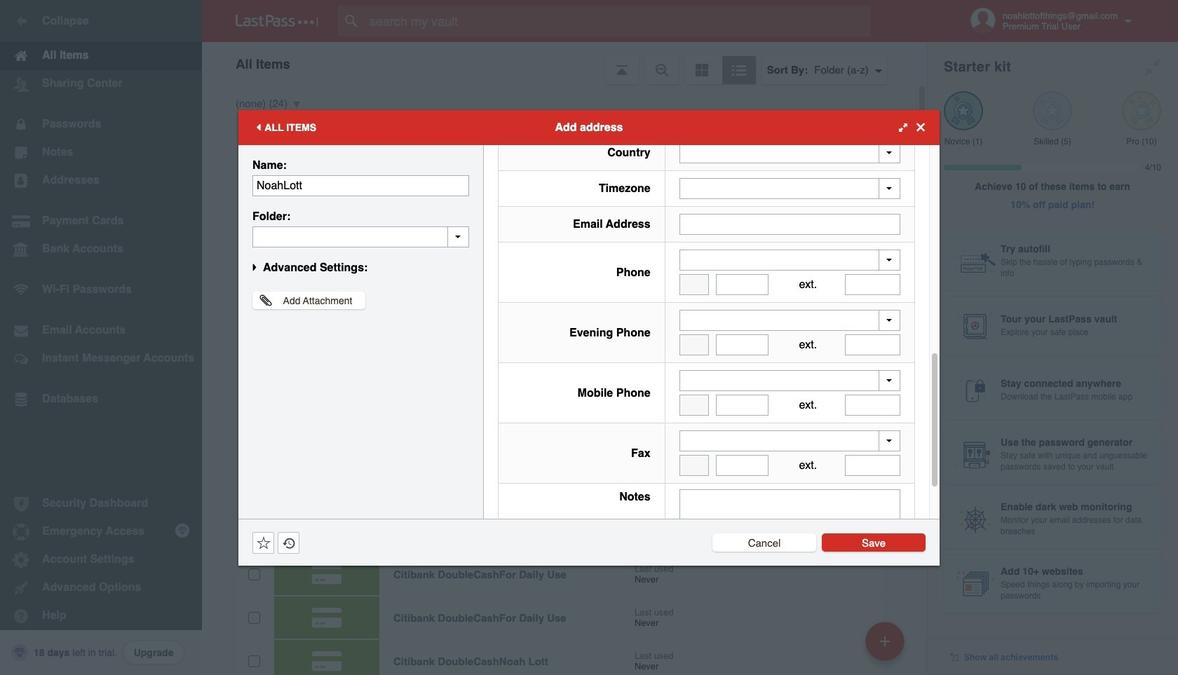 Task type: vqa. For each thing, say whether or not it's contained in the screenshot.
Main navigation navigation
yes



Task type: describe. For each thing, give the bounding box(es) containing it.
lastpass image
[[236, 15, 319, 27]]



Task type: locate. For each thing, give the bounding box(es) containing it.
search my vault text field
[[338, 6, 899, 36]]

vault options navigation
[[202, 42, 928, 84]]

Search search field
[[338, 6, 899, 36]]

new item navigation
[[861, 618, 914, 676]]

new item image
[[881, 637, 891, 647]]

None text field
[[680, 214, 901, 235], [253, 226, 469, 247], [680, 274, 709, 295], [716, 274, 769, 295], [846, 274, 901, 295], [680, 335, 709, 356], [716, 335, 769, 356], [846, 455, 901, 476], [680, 214, 901, 235], [253, 226, 469, 247], [680, 274, 709, 295], [716, 274, 769, 295], [846, 274, 901, 295], [680, 335, 709, 356], [716, 335, 769, 356], [846, 455, 901, 476]]

main navigation navigation
[[0, 0, 202, 676]]

dialog
[[239, 0, 940, 586]]

None text field
[[253, 175, 469, 196], [846, 335, 901, 356], [680, 395, 709, 416], [716, 395, 769, 416], [846, 395, 901, 416], [680, 455, 709, 476], [716, 455, 769, 476], [680, 490, 901, 577], [253, 175, 469, 196], [846, 335, 901, 356], [680, 395, 709, 416], [716, 395, 769, 416], [846, 395, 901, 416], [680, 455, 709, 476], [716, 455, 769, 476], [680, 490, 901, 577]]



